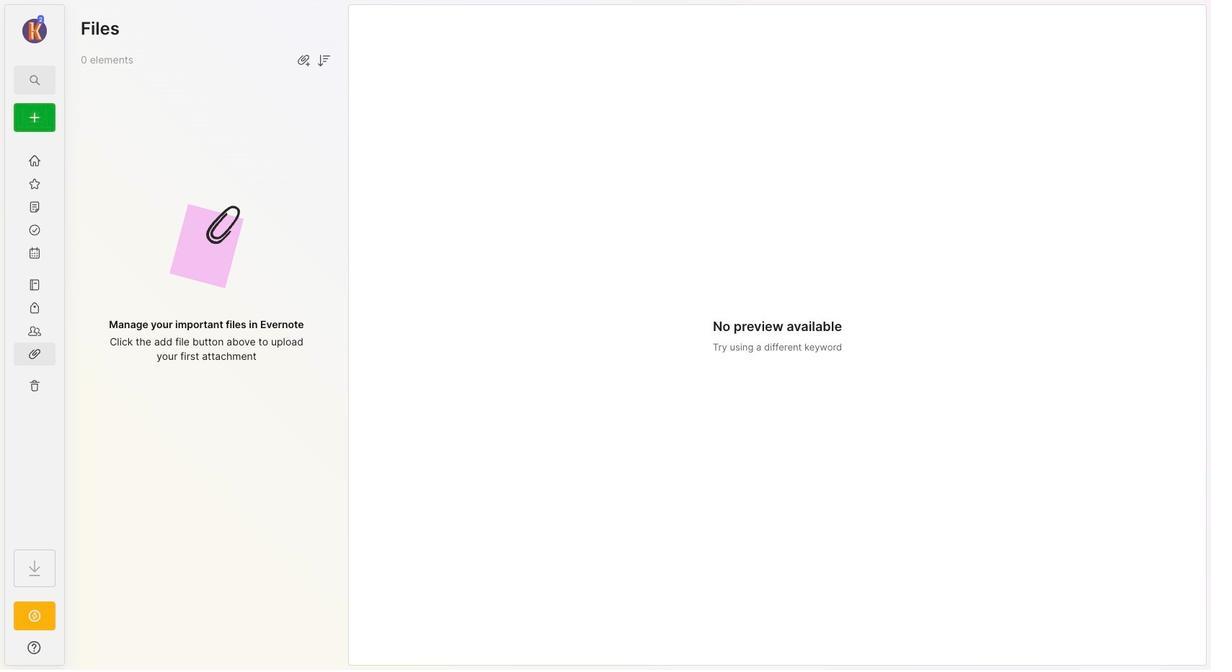 Task type: describe. For each thing, give the bounding box(es) containing it.
home image
[[27, 154, 42, 168]]

vhjsd field
[[315, 50, 333, 69]]

edit search image
[[26, 71, 43, 89]]



Task type: locate. For each thing, give the bounding box(es) containing it.
tree inside the main element
[[5, 141, 64, 537]]

Account field
[[5, 14, 64, 45]]

click to expand image
[[63, 643, 74, 661]]

main element
[[0, 0, 69, 670]]

tree
[[5, 141, 64, 537]]

upgrade image
[[26, 607, 43, 625]]

WHAT'S NEW field
[[5, 636, 64, 659]]



Task type: vqa. For each thing, say whether or not it's contained in the screenshot.
ACCOUNT field
yes



